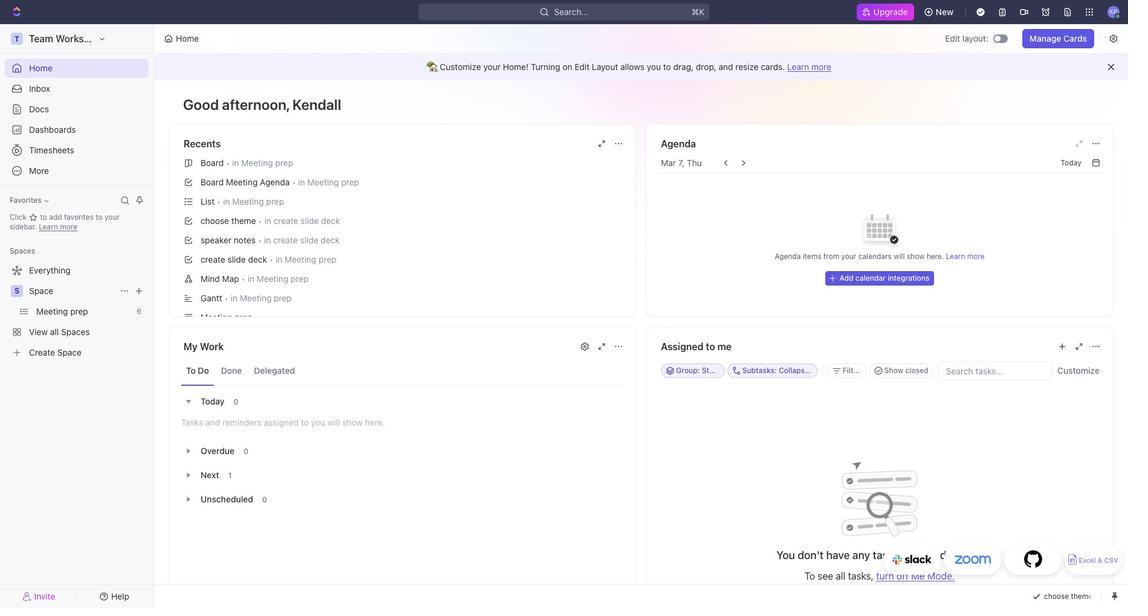 Task type: vqa. For each thing, say whether or not it's contained in the screenshot.


Task type: locate. For each thing, give the bounding box(es) containing it.
agenda items from your calendars will show here. learn more
[[775, 252, 985, 261]]

notes
[[234, 235, 256, 245]]

inbox
[[29, 83, 50, 94]]

1 vertical spatial slide
[[300, 235, 318, 245]]

choose
[[201, 216, 229, 226]]

today
[[1061, 158, 1082, 167], [201, 396, 225, 406]]

2 horizontal spatial all
[[836, 571, 846, 582]]

in up 'create slide deck • in meeting prep'
[[264, 235, 271, 245]]

mind
[[201, 274, 220, 284]]

1 vertical spatial deck
[[321, 235, 340, 245]]

0 vertical spatial edit
[[945, 33, 961, 44]]

• inside 'create slide deck • in meeting prep'
[[270, 255, 273, 264]]

• right gantt
[[225, 293, 228, 303]]

1 vertical spatial show
[[342, 418, 363, 428]]

2 vertical spatial learn more link
[[946, 252, 985, 261]]

1 horizontal spatial learn
[[788, 62, 809, 72]]

0 horizontal spatial you
[[311, 418, 325, 428]]

tab list containing to do
[[181, 357, 624, 386]]

to left do
[[186, 366, 196, 376]]

slide up map
[[228, 254, 246, 265]]

assigned to me
[[661, 342, 732, 352]]

2 vertical spatial learn
[[946, 252, 966, 261]]

don't
[[798, 549, 824, 562]]

0 vertical spatial agenda
[[661, 138, 696, 149]]

have
[[827, 549, 850, 562]]

team workspace
[[29, 33, 106, 44]]

speaker notes • in create slide deck
[[201, 235, 340, 245]]

1 horizontal spatial learn more link
[[788, 62, 832, 72]]

assigned up me
[[902, 549, 947, 562]]

2 horizontal spatial 0
[[262, 495, 267, 504]]

status
[[702, 366, 725, 375]]

1 horizontal spatial today
[[1061, 158, 1082, 167]]

2 vertical spatial all
[[836, 571, 846, 582]]

0 horizontal spatial learn
[[39, 222, 58, 232]]

prep
[[275, 158, 293, 168], [341, 177, 359, 187], [266, 196, 284, 207], [319, 254, 337, 265], [291, 274, 309, 284], [274, 293, 292, 303], [70, 306, 88, 317], [235, 312, 253, 323]]

agenda
[[661, 138, 696, 149], [260, 177, 290, 187], [775, 252, 801, 261]]

meeting prep link
[[36, 302, 132, 322], [179, 308, 631, 328]]

• right map
[[242, 274, 245, 284]]

assigned right reminders
[[264, 418, 299, 428]]

1 vertical spatial all
[[811, 366, 819, 375]]

to for to do
[[186, 366, 196, 376]]

0 for overdue
[[244, 447, 248, 456]]

docs
[[29, 104, 49, 114]]

1 horizontal spatial here.
[[927, 252, 944, 261]]

your right favorites
[[105, 213, 120, 222]]

• up choose theme • in create slide deck
[[292, 177, 296, 187]]

invite user image
[[22, 591, 32, 602]]

1 horizontal spatial meeting prep
[[201, 312, 253, 323]]

your inside to add favorites to your sidebar.
[[105, 213, 120, 222]]

edit left layout:
[[945, 33, 961, 44]]

tasks,
[[848, 571, 874, 582]]

show
[[907, 252, 925, 261], [342, 418, 363, 428]]

2 vertical spatial more
[[968, 252, 985, 261]]

tasks and reminders assigned to you will show here.
[[181, 418, 385, 428]]

0 vertical spatial space
[[29, 286, 53, 296]]

0 horizontal spatial will
[[328, 418, 340, 428]]

agenda down board • in meeting prep
[[260, 177, 290, 187]]

1 horizontal spatial home
[[176, 33, 199, 44]]

1 horizontal spatial and
[[719, 62, 733, 72]]

docs link
[[5, 100, 149, 119]]

spaces up create space link
[[61, 327, 90, 337]]

all right view
[[50, 327, 59, 337]]

my work
[[184, 342, 224, 352]]

1 horizontal spatial will
[[894, 252, 905, 261]]

space inside space link
[[29, 286, 53, 296]]

turn off me mode. button
[[877, 571, 955, 582]]

more
[[812, 62, 832, 72], [60, 222, 77, 232], [968, 252, 985, 261]]

1 vertical spatial customize
[[1058, 366, 1100, 376]]

everything link
[[5, 261, 146, 280]]

new
[[936, 7, 954, 17]]

1 vertical spatial today
[[201, 396, 225, 406]]

0 vertical spatial here.
[[927, 252, 944, 261]]

2 horizontal spatial agenda
[[775, 252, 801, 261]]

0 right overdue
[[244, 447, 248, 456]]

edit right on
[[575, 62, 590, 72]]

in up speaker notes • in create slide deck
[[265, 216, 271, 226]]

board down recents
[[201, 158, 224, 168]]

0 vertical spatial to
[[186, 366, 196, 376]]

1 vertical spatial to
[[805, 571, 815, 582]]

space down view all spaces link
[[57, 348, 82, 358]]

excel
[[1079, 557, 1096, 565]]

1 horizontal spatial space
[[57, 348, 82, 358]]

home link
[[5, 59, 149, 78]]

tab list
[[181, 357, 624, 386]]

board for board meeting agenda
[[201, 177, 224, 187]]

meeting prep inside tree
[[36, 306, 88, 317]]

overdue
[[201, 446, 235, 456]]

learn inside sidebar navigation
[[39, 222, 58, 232]]

filters
[[843, 366, 865, 375]]

0 horizontal spatial agenda
[[260, 177, 290, 187]]

1 vertical spatial and
[[206, 418, 220, 428]]

0 horizontal spatial all
[[50, 327, 59, 337]]

0 up reminders
[[234, 397, 238, 406]]

view
[[29, 327, 48, 337]]

tree
[[5, 261, 149, 363]]

1 horizontal spatial customize
[[1058, 366, 1100, 376]]

deck
[[321, 216, 340, 226], [321, 235, 340, 245], [248, 254, 267, 265]]

customize
[[440, 62, 481, 72], [1058, 366, 1100, 376]]

all right the see
[[836, 571, 846, 582]]

excel & csv link
[[1065, 545, 1122, 575]]

will
[[894, 252, 905, 261], [328, 418, 340, 428]]

1 horizontal spatial all
[[811, 366, 819, 375]]

create up mind
[[201, 254, 225, 265]]

1 horizontal spatial to
[[805, 571, 815, 582]]

agenda up mar 7, thu dropdown button
[[661, 138, 696, 149]]

• up list • in meeting prep
[[226, 158, 230, 168]]

more inside alert
[[812, 62, 832, 72]]

you.
[[962, 549, 983, 562]]

1 vertical spatial spaces
[[61, 327, 90, 337]]

1 board from the top
[[201, 158, 224, 168]]

edit layout:
[[945, 33, 989, 44]]

from
[[824, 252, 840, 261]]

your left home!
[[484, 62, 501, 72]]

learn more link
[[788, 62, 832, 72], [39, 222, 77, 232], [946, 252, 985, 261]]

0 vertical spatial your
[[484, 62, 501, 72]]

0 vertical spatial deck
[[321, 216, 340, 226]]

0 horizontal spatial here.
[[365, 418, 385, 428]]

board
[[201, 158, 224, 168], [201, 177, 224, 187]]

0 horizontal spatial your
[[105, 213, 120, 222]]

1
[[228, 471, 232, 480]]

1 horizontal spatial spaces
[[61, 327, 90, 337]]

create
[[274, 216, 298, 226], [273, 235, 298, 245], [201, 254, 225, 265]]

0 vertical spatial board
[[201, 158, 224, 168]]

2 vertical spatial slide
[[228, 254, 246, 265]]

2 vertical spatial 0
[[262, 495, 267, 504]]

board up list
[[201, 177, 224, 187]]

manage
[[1030, 33, 1062, 44]]

1 horizontal spatial more
[[812, 62, 832, 72]]

0 vertical spatial slide
[[301, 216, 319, 226]]

and inside alert
[[719, 62, 733, 72]]

1 vertical spatial board
[[201, 177, 224, 187]]

meeting prep up view all spaces
[[36, 306, 88, 317]]

0 right unscheduled
[[262, 495, 267, 504]]

create for choose theme
[[274, 216, 298, 226]]

space inside create space link
[[57, 348, 82, 358]]

0 horizontal spatial meeting prep
[[36, 306, 88, 317]]

create space link
[[5, 343, 146, 363]]

0 horizontal spatial home
[[29, 63, 53, 73]]

2 vertical spatial deck
[[248, 254, 267, 265]]

2 horizontal spatial learn
[[946, 252, 966, 261]]

0
[[234, 397, 238, 406], [244, 447, 248, 456], [262, 495, 267, 504]]

create up speaker notes • in create slide deck
[[274, 216, 298, 226]]

assigned
[[264, 418, 299, 428], [902, 549, 947, 562]]

0 horizontal spatial space
[[29, 286, 53, 296]]

and right 'drop,'
[[719, 62, 733, 72]]

0 vertical spatial spaces
[[10, 247, 35, 256]]

create slide deck • in meeting prep
[[201, 254, 337, 265]]

more inside sidebar navigation
[[60, 222, 77, 232]]

2 vertical spatial agenda
[[775, 252, 801, 261]]

0 for today
[[234, 397, 238, 406]]

🏡
[[427, 62, 438, 72]]

0 vertical spatial learn
[[788, 62, 809, 72]]

0 vertical spatial show
[[907, 252, 925, 261]]

space link
[[29, 282, 115, 301]]

0 vertical spatial and
[[719, 62, 733, 72]]

tree inside sidebar navigation
[[5, 261, 149, 363]]

on
[[563, 62, 573, 72]]

integrations
[[888, 274, 930, 283]]

slide down choose theme • in create slide deck
[[300, 235, 318, 245]]

1 vertical spatial your
[[105, 213, 120, 222]]

to
[[663, 62, 671, 72], [40, 213, 47, 222], [96, 213, 103, 222], [706, 342, 715, 352], [301, 418, 309, 428], [950, 549, 960, 562]]

good
[[183, 96, 219, 113]]

me
[[718, 342, 732, 352]]

s
[[14, 287, 19, 296]]

create down choose theme • in create slide deck
[[273, 235, 298, 245]]

1 vertical spatial space
[[57, 348, 82, 358]]

good afternoon, kendall
[[183, 96, 341, 113]]

cards.
[[761, 62, 785, 72]]

any
[[853, 549, 870, 562]]

• right theme
[[258, 216, 262, 226]]

1 vertical spatial 0
[[244, 447, 248, 456]]

agenda left items
[[775, 252, 801, 261]]

spaces down sidebar.
[[10, 247, 35, 256]]

•
[[226, 158, 230, 168], [292, 177, 296, 187], [217, 197, 221, 206], [258, 216, 262, 226], [258, 235, 262, 245], [270, 255, 273, 264], [242, 274, 245, 284], [225, 293, 228, 303]]

1 vertical spatial learn more link
[[39, 222, 77, 232]]

0 vertical spatial you
[[647, 62, 661, 72]]

1 vertical spatial learn
[[39, 222, 58, 232]]

2 vertical spatial your
[[842, 252, 857, 261]]

learn more link for agenda items from your calendars will show here.
[[946, 252, 985, 261]]

to left the see
[[805, 571, 815, 582]]

0 horizontal spatial assigned
[[264, 418, 299, 428]]

meeting prep
[[36, 306, 88, 317], [201, 312, 253, 323]]

0 horizontal spatial learn more link
[[39, 222, 77, 232]]

0 horizontal spatial 0
[[234, 397, 238, 406]]

1 horizontal spatial your
[[484, 62, 501, 72]]

1 horizontal spatial agenda
[[661, 138, 696, 149]]

click
[[10, 213, 29, 222]]

0 horizontal spatial edit
[[575, 62, 590, 72]]

slide up speaker notes • in create slide deck
[[301, 216, 319, 226]]

• right list
[[217, 197, 221, 206]]

prep inside tree
[[70, 306, 88, 317]]

learn more link for 🏡 customize your home! turning on edit layout allows you to drag, drop, and resize cards.
[[788, 62, 832, 72]]

• down speaker notes • in create slide deck
[[270, 255, 273, 264]]

slide for theme
[[301, 216, 319, 226]]

• inside 'board meeting agenda • in meeting prep'
[[292, 177, 296, 187]]

2 horizontal spatial learn more link
[[946, 252, 985, 261]]

help button
[[80, 588, 149, 605]]

work
[[200, 342, 224, 352]]

space down everything
[[29, 286, 53, 296]]

1 vertical spatial create
[[273, 235, 298, 245]]

today inside button
[[1061, 158, 1082, 167]]

learn
[[788, 62, 809, 72], [39, 222, 58, 232], [946, 252, 966, 261]]

0 vertical spatial home
[[176, 33, 199, 44]]

assigned
[[661, 342, 704, 352]]

group:
[[676, 366, 700, 375]]

your right from
[[842, 252, 857, 261]]

meeting prep down gantt
[[201, 312, 253, 323]]

&
[[1098, 557, 1103, 565]]

and right tasks on the left bottom of the page
[[206, 418, 220, 428]]

tree containing everything
[[5, 261, 149, 363]]

all right collapse
[[811, 366, 819, 375]]

0 horizontal spatial show
[[342, 418, 363, 428]]

spaces
[[10, 247, 35, 256], [61, 327, 90, 337]]

0 vertical spatial 0
[[234, 397, 238, 406]]

1 vertical spatial home
[[29, 63, 53, 73]]

2 board from the top
[[201, 177, 224, 187]]

subtasks: collapse all
[[743, 366, 819, 375]]

in
[[232, 158, 239, 168], [298, 177, 305, 187], [223, 196, 230, 207], [265, 216, 271, 226], [264, 235, 271, 245], [276, 254, 282, 265], [248, 274, 255, 284], [231, 293, 238, 303]]

alert
[[154, 54, 1129, 80]]

deck for theme
[[321, 216, 340, 226]]

deck for notes
[[321, 235, 340, 245]]

• inside "mind map • in meeting prep"
[[242, 274, 245, 284]]

meeting
[[241, 158, 273, 168], [226, 177, 258, 187], [307, 177, 339, 187], [232, 196, 264, 207], [285, 254, 316, 265], [257, 274, 289, 284], [240, 293, 272, 303], [36, 306, 68, 317], [201, 312, 232, 323]]

0 horizontal spatial customize
[[440, 62, 481, 72]]

1 vertical spatial agenda
[[260, 177, 290, 187]]

0 horizontal spatial today
[[201, 396, 225, 406]]

2 horizontal spatial your
[[842, 252, 857, 261]]

and
[[719, 62, 733, 72], [206, 418, 220, 428]]

kp
[[1110, 8, 1118, 15]]

1 horizontal spatial 0
[[244, 447, 248, 456]]

0 vertical spatial today
[[1061, 158, 1082, 167]]

• right notes
[[258, 235, 262, 245]]



Task type: describe. For each thing, give the bounding box(es) containing it.
mind map • in meeting prep
[[201, 274, 309, 284]]

speaker
[[201, 235, 232, 245]]

tasks
[[873, 549, 900, 562]]

sidebar navigation
[[0, 24, 157, 609]]

more
[[29, 166, 49, 176]]

view all spaces
[[29, 327, 90, 337]]

collapse
[[779, 366, 809, 375]]

alert containing 🏡 customize your home! turning on edit layout allows you to drag, drop, and resize cards.
[[154, 54, 1129, 80]]

team
[[29, 33, 53, 44]]

resize
[[736, 62, 759, 72]]

help button
[[80, 588, 149, 605]]

favorites button
[[5, 193, 54, 208]]

off
[[897, 571, 909, 582]]

0 horizontal spatial and
[[206, 418, 220, 428]]

1 vertical spatial will
[[328, 418, 340, 428]]

upgrade
[[874, 7, 908, 17]]

in down speaker notes • in create slide deck
[[276, 254, 282, 265]]

add calendar integrations
[[840, 274, 930, 283]]

agenda for agenda
[[661, 138, 696, 149]]

t
[[15, 34, 19, 43]]

gantt
[[201, 293, 222, 303]]

• inside "gantt • in meeting prep"
[[225, 293, 228, 303]]

1 vertical spatial here.
[[365, 418, 385, 428]]

to for to see all tasks, turn off me mode.
[[805, 571, 815, 582]]

delegated
[[254, 366, 295, 376]]

learn more
[[39, 222, 77, 232]]

group: status
[[676, 366, 725, 375]]

mode.
[[928, 571, 955, 582]]

meeting inside tree
[[36, 306, 68, 317]]

in up choose theme • in create slide deck
[[298, 177, 305, 187]]

in right list
[[223, 196, 230, 207]]

7,
[[679, 158, 685, 168]]

in up "gantt • in meeting prep"
[[248, 274, 255, 284]]

home inside sidebar navigation
[[29, 63, 53, 73]]

excel & csv
[[1079, 557, 1119, 565]]

filters button
[[828, 364, 867, 378]]

customize inside button
[[1058, 366, 1100, 376]]

done
[[221, 366, 242, 376]]

0 for unscheduled
[[262, 495, 267, 504]]

show closed
[[885, 366, 929, 375]]

allows
[[621, 62, 645, 72]]

0 vertical spatial will
[[894, 252, 905, 261]]

afternoon,
[[222, 96, 289, 113]]

0 vertical spatial customize
[[440, 62, 481, 72]]

all inside tree
[[50, 327, 59, 337]]

mar 7, thu
[[661, 158, 702, 168]]

Search tasks... text field
[[939, 362, 1052, 380]]

• inside list • in meeting prep
[[217, 197, 221, 206]]

create
[[29, 348, 55, 358]]

reminders
[[222, 418, 262, 428]]

list
[[201, 196, 215, 207]]

choose theme • in create slide deck
[[201, 216, 340, 226]]

list • in meeting prep
[[201, 196, 284, 207]]

2 vertical spatial create
[[201, 254, 225, 265]]

0 horizontal spatial spaces
[[10, 247, 35, 256]]

all for to
[[836, 571, 846, 582]]

1 horizontal spatial meeting prep link
[[179, 308, 631, 328]]

all for subtasks:
[[811, 366, 819, 375]]

show
[[885, 366, 904, 375]]

0 vertical spatial assigned
[[264, 418, 299, 428]]

invite
[[34, 591, 55, 602]]

1 horizontal spatial assigned
[[902, 549, 947, 562]]

to see all tasks, turn off me mode.
[[805, 571, 955, 582]]

spaces inside tree
[[61, 327, 90, 337]]

create for speaker notes
[[273, 235, 298, 245]]

• inside choose theme • in create slide deck
[[258, 216, 262, 226]]

board for board
[[201, 158, 224, 168]]

• inside speaker notes • in create slide deck
[[258, 235, 262, 245]]

upgrade link
[[857, 4, 914, 21]]

view all spaces link
[[5, 323, 146, 342]]

add
[[840, 274, 854, 283]]

team workspace, , element
[[11, 33, 23, 45]]

items
[[803, 252, 822, 261]]

inbox link
[[5, 79, 149, 99]]

everything
[[29, 265, 71, 276]]

sidebar.
[[10, 222, 37, 232]]

slide for notes
[[300, 235, 318, 245]]

• inside board • in meeting prep
[[226, 158, 230, 168]]

turning
[[531, 62, 560, 72]]

dashboards
[[29, 125, 76, 135]]

favorites
[[64, 213, 94, 222]]

6
[[137, 307, 141, 316]]

you
[[777, 549, 795, 562]]

space, , element
[[11, 285, 23, 297]]

add calendar integrations button
[[825, 271, 935, 286]]

⌘k
[[692, 7, 705, 17]]

to do
[[186, 366, 209, 376]]

help
[[111, 591, 129, 602]]

kendall
[[293, 96, 341, 113]]

unscheduled
[[201, 494, 253, 504]]

calendar
[[856, 274, 886, 283]]

map
[[222, 274, 239, 284]]

agenda for agenda items from your calendars will show here. learn more
[[775, 252, 801, 261]]

drag,
[[674, 62, 694, 72]]

workspace
[[56, 33, 106, 44]]

1 horizontal spatial edit
[[945, 33, 961, 44]]

favorites
[[10, 196, 41, 205]]

1 vertical spatial you
[[311, 418, 325, 428]]

1 horizontal spatial show
[[907, 252, 925, 261]]

board meeting agenda • in meeting prep
[[201, 177, 359, 187]]

search...
[[554, 7, 589, 17]]

2 horizontal spatial more
[[968, 252, 985, 261]]

recents
[[184, 138, 221, 149]]

mar
[[661, 158, 676, 168]]

🏡 customize your home! turning on edit layout allows you to drag, drop, and resize cards. learn more
[[427, 62, 832, 72]]

0 horizontal spatial meeting prep link
[[36, 302, 132, 322]]

1 vertical spatial edit
[[575, 62, 590, 72]]

create space
[[29, 348, 82, 358]]

csv
[[1105, 557, 1119, 565]]

layout:
[[963, 33, 989, 44]]

invite button
[[5, 588, 73, 605]]

dashboards link
[[5, 120, 149, 140]]

in down map
[[231, 293, 238, 303]]

mar 7, thu button
[[661, 158, 702, 168]]

in up list • in meeting prep
[[232, 158, 239, 168]]

home!
[[503, 62, 529, 72]]

1 horizontal spatial you
[[647, 62, 661, 72]]

my
[[184, 342, 198, 352]]

thu
[[687, 158, 702, 168]]

closed
[[906, 366, 929, 375]]

manage cards button
[[1023, 29, 1095, 48]]

board • in meeting prep
[[201, 158, 293, 168]]

today button
[[1056, 156, 1087, 170]]



